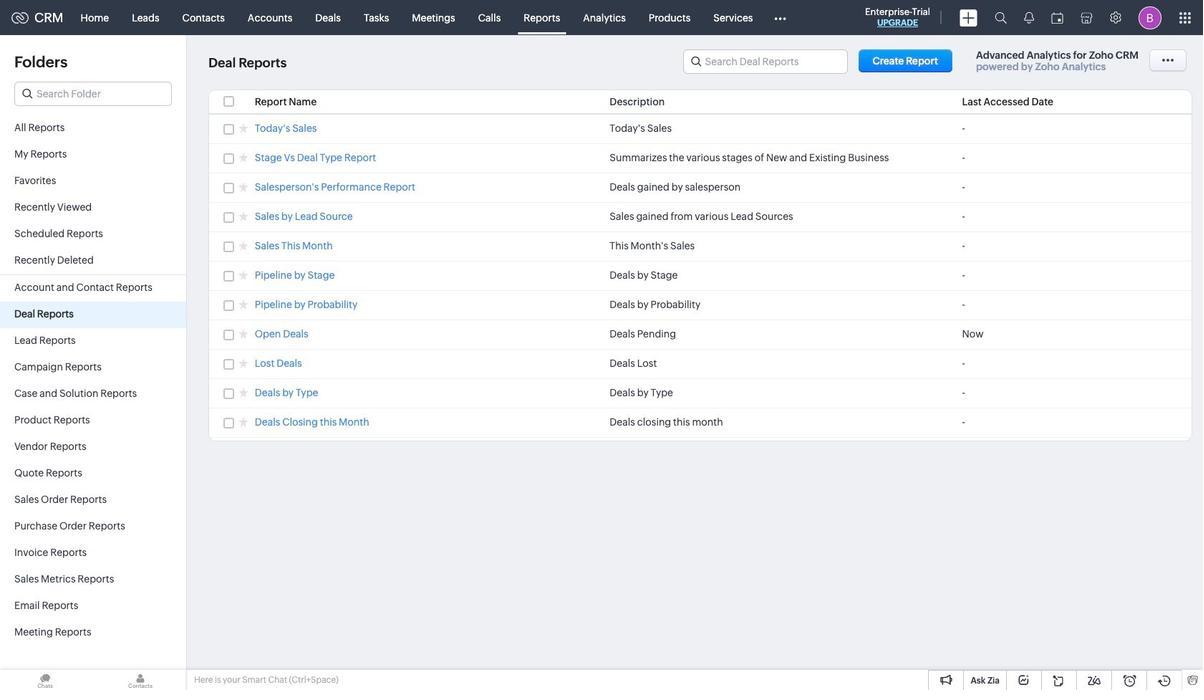 Task type: locate. For each thing, give the bounding box(es) containing it.
search image
[[995, 11, 1008, 24]]

logo image
[[11, 12, 29, 23]]

Search Deal Reports text field
[[684, 50, 847, 73]]

profile element
[[1131, 0, 1171, 35]]

signals image
[[1025, 11, 1035, 24]]

signals element
[[1016, 0, 1043, 35]]

contacts image
[[95, 670, 186, 690]]

search element
[[987, 0, 1016, 35]]

chats image
[[0, 670, 90, 690]]



Task type: describe. For each thing, give the bounding box(es) containing it.
create menu image
[[960, 9, 978, 26]]

profile image
[[1139, 6, 1162, 29]]

calendar image
[[1052, 12, 1064, 23]]

Other Modules field
[[765, 6, 796, 29]]

create menu element
[[952, 0, 987, 35]]

Search Folder text field
[[15, 82, 171, 105]]



Task type: vqa. For each thing, say whether or not it's contained in the screenshot.
Create Menu element
yes



